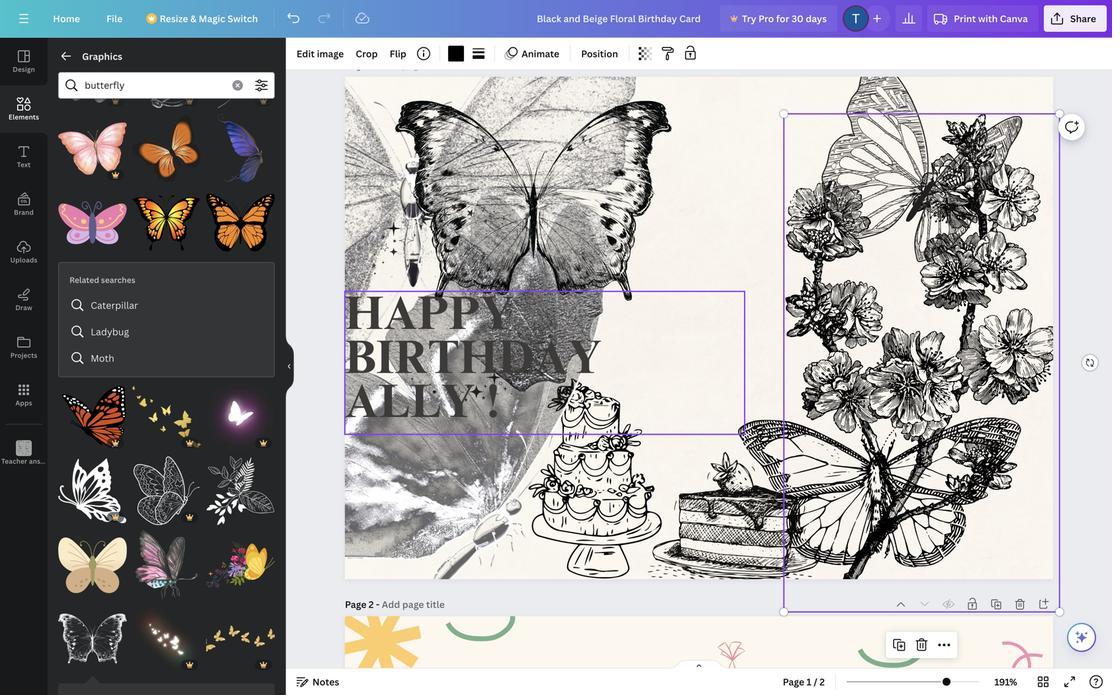 Task type: locate. For each thing, give the bounding box(es) containing it.
page title text field for page 2 -
[[382, 598, 446, 611]]

1 left flip
[[369, 59, 374, 71]]

0 vertical spatial page title text field
[[382, 58, 446, 72]]

2 page title text field from the top
[[382, 598, 446, 611]]

191% button
[[985, 672, 1028, 693]]

Search graphics search field
[[85, 73, 225, 98]]

1 vertical spatial -
[[376, 598, 380, 611]]

page
[[345, 59, 367, 71], [345, 598, 367, 611], [783, 676, 805, 689]]

0 vertical spatial -
[[376, 59, 380, 71]]

shimmering butterflies image
[[132, 605, 201, 673]]

butterfly admiral image
[[58, 383, 127, 451]]

text button
[[0, 133, 48, 181]]

projects
[[10, 351, 37, 360]]

home
[[53, 12, 80, 25]]

page 2 -
[[345, 598, 382, 611]]

30
[[792, 12, 804, 25]]

colorful organic butterfly image
[[58, 188, 127, 257]]

page 1 / 2 button
[[778, 672, 831, 693]]

notes button
[[291, 672, 345, 693]]

0 vertical spatial 2
[[369, 598, 374, 611]]

Design title text field
[[527, 5, 715, 32]]

position
[[582, 47, 618, 60]]

resize
[[160, 12, 188, 25]]

1 vertical spatial page title text field
[[382, 598, 446, 611]]

with
[[979, 12, 998, 25]]

page inside button
[[783, 676, 805, 689]]

teacher
[[1, 457, 27, 466]]

1 vertical spatial 2
[[820, 676, 825, 689]]

Page title text field
[[382, 58, 446, 72], [382, 598, 446, 611]]

1 inside button
[[807, 676, 812, 689]]

show pages image
[[668, 660, 731, 670]]

0 vertical spatial page
[[345, 59, 367, 71]]

- for page 1 -
[[376, 59, 380, 71]]

page for page 1
[[345, 59, 367, 71]]

happy
[[345, 296, 514, 343]]

print
[[954, 12, 977, 25]]

main menu bar
[[0, 0, 1113, 38]]

0 horizontal spatial 2
[[369, 598, 374, 611]]

uploads button
[[0, 229, 48, 276]]

animate button
[[501, 43, 565, 64]]

1 horizontal spatial 1
[[807, 676, 812, 689]]

searches
[[101, 275, 135, 285]]

1 vertical spatial 1
[[807, 676, 812, 689]]

1 page title text field from the top
[[382, 58, 446, 72]]

canva
[[1001, 12, 1029, 25]]

0 vertical spatial 1
[[369, 59, 374, 71]]

0 horizontal spatial 1
[[369, 59, 374, 71]]

elements
[[9, 113, 39, 122]]

/
[[814, 676, 818, 689]]

2 vertical spatial page
[[783, 676, 805, 689]]

2 inside button
[[820, 676, 825, 689]]

print with canva button
[[928, 5, 1039, 32]]

brand
[[14, 208, 34, 217]]

home link
[[42, 5, 91, 32]]

1 vertical spatial page
[[345, 598, 367, 611]]

draw button
[[0, 276, 48, 324]]

elements button
[[0, 85, 48, 133]]

1 horizontal spatial 2
[[820, 676, 825, 689]]

resize & magic switch button
[[139, 5, 269, 32]]

1
[[369, 59, 374, 71], [807, 676, 812, 689]]

edit image
[[297, 47, 344, 60]]

watercolor illustration of the blue butterfly image
[[58, 40, 127, 109]]

caterpillar button
[[64, 292, 269, 319]]

golden butterfly image
[[206, 605, 275, 673]]

share
[[1071, 12, 1097, 25]]

blur motion butterfly image
[[206, 383, 275, 451]]

pro
[[759, 12, 774, 25]]

flip button
[[385, 43, 412, 64]]

side panel tab list
[[0, 38, 69, 478]]

page for page 2
[[345, 598, 367, 611]]

keys
[[54, 457, 69, 466]]

share button
[[1044, 5, 1107, 32]]

ally
[[345, 384, 475, 431]]

birthday
[[345, 340, 602, 387]]

pink watercolor butterfly image
[[58, 114, 127, 183]]

animate
[[522, 47, 560, 60]]

magic
[[199, 12, 225, 25]]

moth button
[[64, 345, 269, 372]]

decorative butterfly and flowers image
[[206, 531, 275, 599]]

print with canva
[[954, 12, 1029, 25]]

-
[[376, 59, 380, 71], [376, 598, 380, 611]]

2
[[369, 598, 374, 611], [820, 676, 825, 689]]

1 left the /
[[807, 676, 812, 689]]

graphics
[[82, 50, 122, 63]]

apps
[[16, 399, 32, 408]]

#000000 image
[[448, 46, 464, 62], [448, 46, 464, 62]]

group
[[58, 40, 127, 109], [132, 40, 201, 109], [206, 40, 275, 109], [58, 106, 127, 183], [132, 106, 201, 183], [206, 106, 275, 183], [58, 180, 127, 257], [132, 180, 201, 257], [206, 180, 275, 257], [58, 375, 127, 451], [132, 375, 201, 451], [206, 375, 275, 451], [58, 449, 127, 525], [132, 449, 201, 525], [206, 449, 275, 525], [58, 523, 127, 599], [132, 523, 201, 599], [206, 531, 275, 599], [132, 605, 201, 673], [206, 605, 275, 673]]

answer
[[29, 457, 52, 466]]

illustration of butterfly image
[[206, 188, 275, 257]]



Task type: vqa. For each thing, say whether or not it's contained in the screenshot.
Top level navigation element
no



Task type: describe. For each thing, give the bounding box(es) containing it.
flip
[[390, 47, 407, 60]]

yellow butterfly image
[[132, 383, 201, 451]]

file
[[106, 12, 123, 25]]

;
[[23, 458, 25, 466]]

&
[[190, 12, 197, 25]]

related searches
[[70, 275, 135, 285]]

cottegecore butterfly nature elements image
[[58, 531, 127, 599]]

days
[[806, 12, 827, 25]]

ladybug
[[91, 326, 129, 338]]

1 for /
[[807, 676, 812, 689]]

moth
[[91, 352, 114, 365]]

related searches list
[[64, 292, 269, 372]]

notes
[[313, 676, 339, 689]]

file button
[[96, 5, 133, 32]]

related
[[70, 275, 99, 285]]

- for page 2 -
[[376, 598, 380, 611]]

switch
[[228, 12, 258, 25]]

brand button
[[0, 181, 48, 229]]

vector image image
[[132, 188, 201, 257]]

page 1 / 2
[[783, 676, 825, 689]]

butterfly watercolor insect hand painted image
[[132, 531, 201, 599]]

design
[[13, 65, 35, 74]]

!
[[487, 384, 500, 431]]

resize & magic switch
[[160, 12, 258, 25]]

image
[[317, 47, 344, 60]]

1 for -
[[369, 59, 374, 71]]

edit image button
[[291, 43, 349, 64]]

3d blue butterfly image
[[206, 114, 275, 183]]

draw
[[15, 303, 32, 312]]

apps button
[[0, 372, 48, 419]]

page 1 -
[[345, 59, 382, 71]]

caterpillar
[[91, 299, 138, 312]]

hide image
[[285, 335, 294, 398]]

position button
[[576, 43, 624, 64]]

crop
[[356, 47, 378, 60]]

try
[[742, 12, 757, 25]]

uploads
[[10, 256, 37, 265]]

try pro for 30 days button
[[721, 5, 838, 32]]

191%
[[995, 676, 1018, 689]]

ally !
[[345, 384, 500, 431]]

projects button
[[0, 324, 48, 372]]

teacher answer keys
[[1, 457, 69, 466]]

for
[[777, 12, 790, 25]]

edit
[[297, 47, 315, 60]]

text
[[17, 160, 31, 169]]

design button
[[0, 38, 48, 85]]

illustration of a butterfly image
[[132, 114, 201, 183]]

page title text field for page 1 -
[[382, 58, 446, 72]]

crop button
[[351, 43, 383, 64]]

canva assistant image
[[1074, 630, 1090, 646]]

try pro for 30 days
[[742, 12, 827, 25]]

ladybug button
[[64, 319, 269, 345]]



